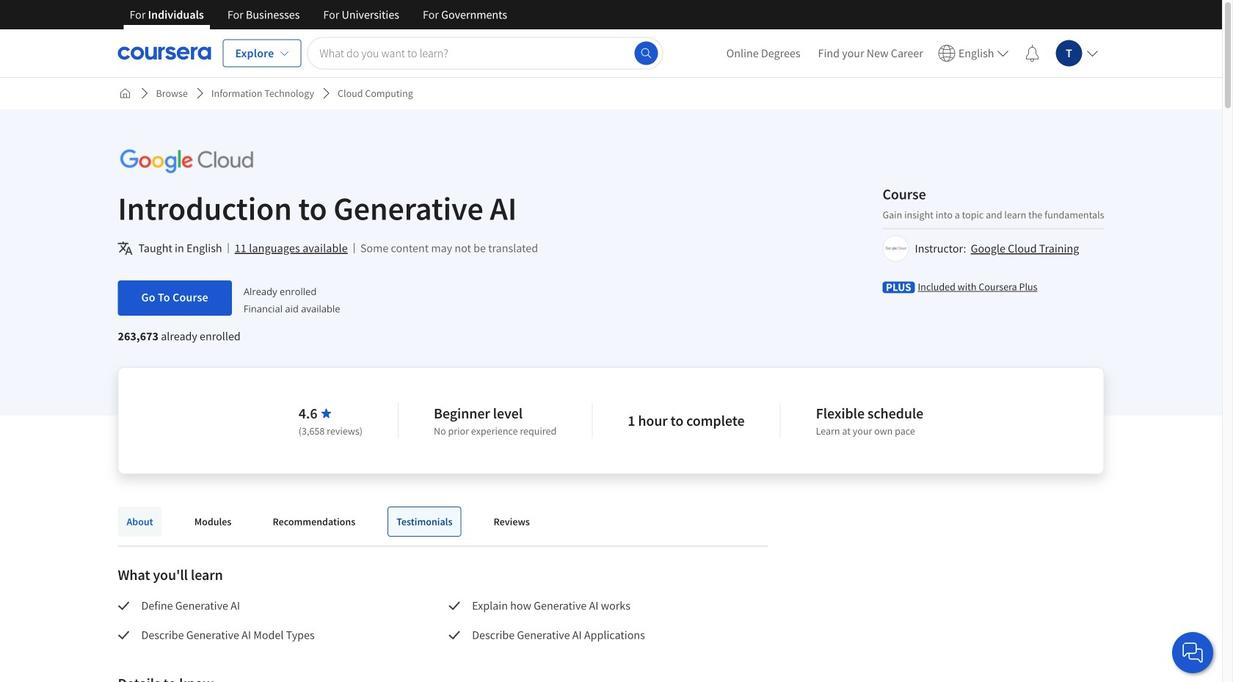 Task type: locate. For each thing, give the bounding box(es) containing it.
coursera plus image
[[883, 282, 915, 293]]

google cloud training image
[[885, 238, 907, 260]]

banner navigation
[[118, 0, 519, 40]]

None search field
[[307, 37, 663, 69]]

google cloud image
[[118, 145, 256, 178]]



Task type: describe. For each thing, give the bounding box(es) containing it.
What do you want to learn? text field
[[307, 37, 663, 69]]

home image
[[119, 87, 131, 99]]

coursera image
[[118, 41, 211, 65]]



Task type: vqa. For each thing, say whether or not it's contained in the screenshot.
the top RESUME
no



